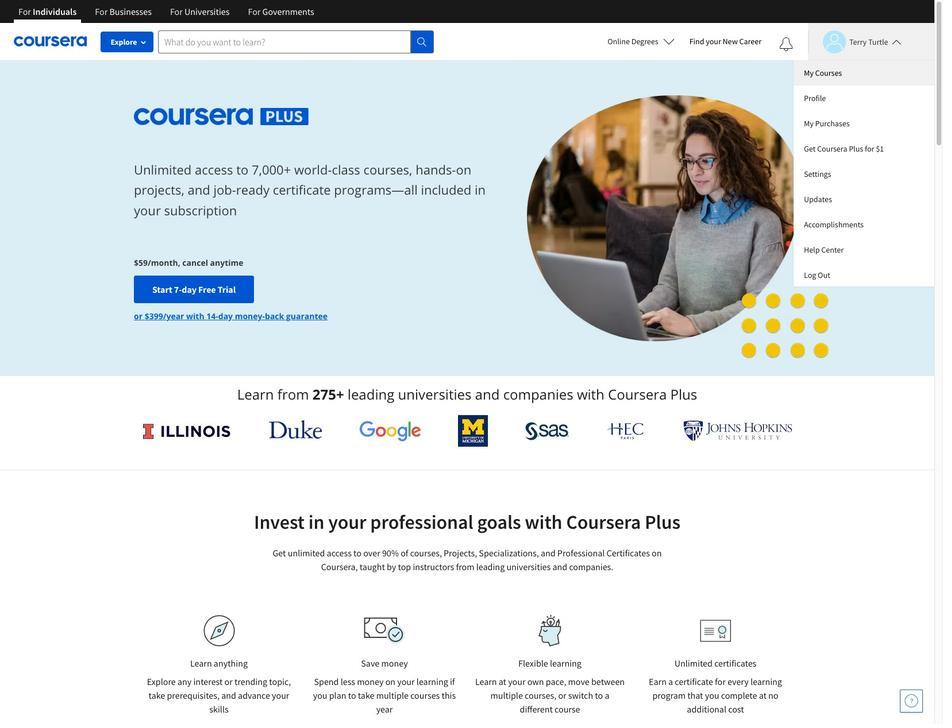 Task type: locate. For each thing, give the bounding box(es) containing it.
terry turtle menu
[[794, 60, 935, 287]]

1 vertical spatial with
[[577, 385, 605, 404]]

275+
[[313, 385, 344, 404]]

log out button
[[794, 263, 935, 287]]

between
[[591, 676, 625, 688]]

1 horizontal spatial a
[[668, 676, 673, 688]]

prerequisites,
[[167, 690, 220, 702]]

or $399 /year with 14-day money-back guarantee
[[134, 311, 328, 322]]

0 vertical spatial or
[[134, 311, 143, 322]]

0 horizontal spatial for
[[715, 676, 726, 688]]

find
[[689, 36, 704, 47]]

certificate down world-
[[273, 181, 331, 199]]

coursera plus image
[[134, 108, 309, 125]]

access
[[195, 161, 233, 178], [327, 548, 352, 559]]

learn from 275+ leading universities and companies with coursera plus
[[237, 385, 697, 404]]

1 vertical spatial for
[[715, 676, 726, 688]]

1 horizontal spatial multiple
[[491, 690, 523, 702]]

cancel
[[182, 258, 208, 269]]

get coursera plus for $1 link
[[794, 136, 935, 162]]

job-
[[213, 181, 236, 199]]

0 vertical spatial courses,
[[364, 161, 412, 178]]

and
[[188, 181, 210, 199], [475, 385, 500, 404], [541, 548, 556, 559], [553, 562, 567, 573], [221, 690, 236, 702]]

take left prerequisites,
[[149, 690, 165, 702]]

0 vertical spatial with
[[186, 311, 204, 322]]

explore button
[[101, 32, 153, 52]]

year
[[376, 704, 393, 716]]

for left businesses
[[95, 6, 108, 17]]

profile link
[[794, 86, 935, 111]]

0 vertical spatial my
[[804, 68, 814, 78]]

from left 275+
[[277, 385, 309, 404]]

learn inside learn at your own pace, move between multiple courses, or switch to a different course
[[475, 676, 497, 688]]

1 horizontal spatial on
[[456, 161, 471, 178]]

1 horizontal spatial unlimited
[[675, 658, 713, 670]]

leading down specializations,
[[476, 562, 505, 573]]

1 you from the left
[[313, 690, 327, 702]]

7,000+
[[252, 161, 291, 178]]

1 horizontal spatial you
[[705, 690, 719, 702]]

/month,
[[148, 258, 180, 269]]

with
[[186, 311, 204, 322], [577, 385, 605, 404], [525, 510, 562, 535]]

/year
[[163, 311, 184, 322]]

ready
[[236, 181, 270, 199]]

earn
[[649, 676, 667, 688]]

for left individuals
[[18, 6, 31, 17]]

explore
[[111, 37, 137, 47], [147, 676, 176, 688]]

coursera up professional
[[566, 510, 641, 535]]

to inside spend less money on your learning if you plan to take multiple courses this year
[[348, 690, 356, 702]]

courses, up instructors
[[410, 548, 442, 559]]

0 horizontal spatial you
[[313, 690, 327, 702]]

and inside "unlimited access to 7,000+ world-class courses, hands-on projects, and job-ready certificate programs—all included in your subscription"
[[188, 181, 210, 199]]

courses,
[[364, 161, 412, 178], [410, 548, 442, 559], [525, 690, 556, 702]]

1 horizontal spatial take
[[358, 690, 374, 702]]

for inside terry turtle menu
[[865, 144, 874, 154]]

a right earn
[[668, 676, 673, 688]]

for governments
[[248, 6, 314, 17]]

for
[[865, 144, 874, 154], [715, 676, 726, 688]]

get inside terry turtle menu
[[804, 144, 816, 154]]

at left "no"
[[759, 690, 767, 702]]

universities
[[398, 385, 472, 404], [507, 562, 551, 573]]

1 horizontal spatial access
[[327, 548, 352, 559]]

certificates
[[607, 548, 650, 559]]

learn up interest
[[190, 658, 212, 670]]

2 vertical spatial on
[[385, 676, 395, 688]]

unlimited up the projects,
[[134, 161, 192, 178]]

2 you from the left
[[705, 690, 719, 702]]

1 vertical spatial universities
[[507, 562, 551, 573]]

my for my purchases
[[804, 118, 814, 129]]

1 vertical spatial my
[[804, 118, 814, 129]]

you up additional
[[705, 690, 719, 702]]

2 take from the left
[[358, 690, 374, 702]]

to inside get unlimited access to over 90% of courses, projects, specializations, and professional certificates on coursera, taught by top instructors from leading universities and companies.
[[354, 548, 362, 559]]

1 multiple from the left
[[376, 690, 409, 702]]

start 7-day free trial
[[152, 284, 236, 296]]

1 horizontal spatial in
[[475, 181, 486, 199]]

to up ready
[[236, 161, 248, 178]]

learn for learn anything
[[190, 658, 212, 670]]

explore left any
[[147, 676, 176, 688]]

for inside earn a certificate for every learning program that you complete at no additional cost
[[715, 676, 726, 688]]

0 vertical spatial in
[[475, 181, 486, 199]]

courses, up programs—all
[[364, 161, 412, 178]]

help center link
[[794, 237, 935, 263]]

a down the between
[[605, 690, 609, 702]]

own
[[527, 676, 544, 688]]

from down projects,
[[456, 562, 474, 573]]

0 horizontal spatial day
[[182, 284, 197, 296]]

1 horizontal spatial certificate
[[675, 676, 713, 688]]

universities up university of michigan image
[[398, 385, 472, 404]]

1 horizontal spatial learn
[[237, 385, 274, 404]]

in right included at the left of page
[[475, 181, 486, 199]]

2 horizontal spatial on
[[652, 548, 662, 559]]

day left the money-
[[218, 311, 233, 322]]

professional
[[557, 548, 605, 559]]

1 vertical spatial explore
[[147, 676, 176, 688]]

get for get coursera plus for $1
[[804, 144, 816, 154]]

1 vertical spatial money
[[357, 676, 384, 688]]

your up "courses"
[[397, 676, 415, 688]]

0 horizontal spatial at
[[499, 676, 506, 688]]

0 horizontal spatial unlimited
[[134, 161, 192, 178]]

learning inside spend less money on your learning if you plan to take multiple courses this year
[[417, 676, 448, 688]]

0 vertical spatial unlimited
[[134, 161, 192, 178]]

leading up google image
[[348, 385, 394, 404]]

0 vertical spatial at
[[499, 676, 506, 688]]

anything
[[214, 658, 248, 670]]

get inside get unlimited access to over 90% of courses, projects, specializations, and professional certificates on coursera, taught by top instructors from leading universities and companies.
[[273, 548, 286, 559]]

different
[[520, 704, 553, 716]]

day left free
[[182, 284, 197, 296]]

4 for from the left
[[248, 6, 261, 17]]

at left own
[[499, 676, 506, 688]]

universities inside get unlimited access to over 90% of courses, projects, specializations, and professional certificates on coursera, taught by top instructors from leading universities and companies.
[[507, 562, 551, 573]]

accomplishments link
[[794, 212, 935, 237]]

get left unlimited on the left bottom
[[273, 548, 286, 559]]

$1
[[876, 144, 884, 154]]

on right "certificates"
[[652, 548, 662, 559]]

2 vertical spatial learn
[[475, 676, 497, 688]]

1 vertical spatial a
[[605, 690, 609, 702]]

my for my courses
[[804, 68, 814, 78]]

for left governments
[[248, 6, 261, 17]]

settings
[[804, 169, 831, 179]]

for businesses
[[95, 6, 152, 17]]

0 horizontal spatial learning
[[417, 676, 448, 688]]

0 horizontal spatial on
[[385, 676, 395, 688]]

certificate up that
[[675, 676, 713, 688]]

money down save
[[357, 676, 384, 688]]

1 horizontal spatial universities
[[507, 562, 551, 573]]

class
[[332, 161, 360, 178]]

1 vertical spatial in
[[308, 510, 324, 535]]

0 vertical spatial for
[[865, 144, 874, 154]]

2 vertical spatial plus
[[645, 510, 681, 535]]

14-
[[206, 311, 218, 322]]

complete
[[721, 690, 757, 702]]

or down anything
[[224, 676, 233, 688]]

my left courses
[[804, 68, 814, 78]]

cost
[[728, 704, 744, 716]]

0 horizontal spatial access
[[195, 161, 233, 178]]

courses, up different
[[525, 690, 556, 702]]

explore for explore
[[111, 37, 137, 47]]

0 vertical spatial on
[[456, 161, 471, 178]]

0 horizontal spatial leading
[[348, 385, 394, 404]]

coursera up hec paris image
[[608, 385, 667, 404]]

1 vertical spatial at
[[759, 690, 767, 702]]

0 vertical spatial leading
[[348, 385, 394, 404]]

1 vertical spatial coursera
[[608, 385, 667, 404]]

0 vertical spatial day
[[182, 284, 197, 296]]

0 horizontal spatial certificate
[[273, 181, 331, 199]]

multiple inside spend less money on your learning if you plan to take multiple courses this year
[[376, 690, 409, 702]]

my left purchases
[[804, 118, 814, 129]]

access up job-
[[195, 161, 233, 178]]

access up the coursera,
[[327, 548, 352, 559]]

courses, inside get unlimited access to over 90% of courses, projects, specializations, and professional certificates on coursera, taught by top instructors from leading universities and companies.
[[410, 548, 442, 559]]

money-
[[235, 311, 265, 322]]

0 horizontal spatial take
[[149, 690, 165, 702]]

for individuals
[[18, 6, 77, 17]]

0 vertical spatial plus
[[849, 144, 863, 154]]

pace,
[[546, 676, 566, 688]]

to right plan
[[348, 690, 356, 702]]

flexible learning image
[[530, 616, 570, 647]]

your inside explore any interest or trending topic, take prerequisites, and advance your skills
[[272, 690, 289, 702]]

plus inside terry turtle menu
[[849, 144, 863, 154]]

certificate inside "unlimited access to 7,000+ world-class courses, hands-on projects, and job-ready certificate programs—all included in your subscription"
[[273, 181, 331, 199]]

included
[[421, 181, 471, 199]]

a inside earn a certificate for every learning program that you complete at no additional cost
[[668, 676, 673, 688]]

3 for from the left
[[170, 6, 183, 17]]

learn for learn from 275+ leading universities and companies with coursera plus
[[237, 385, 274, 404]]

at inside learn at your own pace, move between multiple courses, or switch to a different course
[[499, 676, 506, 688]]

2 my from the top
[[804, 118, 814, 129]]

for for universities
[[170, 6, 183, 17]]

at
[[499, 676, 506, 688], [759, 690, 767, 702]]

$59 /month, cancel anytime
[[134, 258, 243, 269]]

to down the between
[[595, 690, 603, 702]]

in up unlimited on the left bottom
[[308, 510, 324, 535]]

or inside learn at your own pace, move between multiple courses, or switch to a different course
[[558, 690, 566, 702]]

my inside my purchases link
[[804, 118, 814, 129]]

or left $399
[[134, 311, 143, 322]]

less
[[341, 676, 355, 688]]

sas image
[[525, 422, 569, 441]]

switch
[[568, 690, 593, 702]]

learning inside earn a certificate for every learning program that you complete at no additional cost
[[751, 676, 782, 688]]

for left every
[[715, 676, 726, 688]]

for universities
[[170, 6, 230, 17]]

coursera,
[[321, 562, 358, 573]]

or up course
[[558, 690, 566, 702]]

universities down specializations,
[[507, 562, 551, 573]]

johns hopkins university image
[[683, 421, 793, 442]]

university of michigan image
[[458, 416, 488, 447]]

2 vertical spatial courses,
[[525, 690, 556, 702]]

to inside "unlimited access to 7,000+ world-class courses, hands-on projects, and job-ready certificate programs—all included in your subscription"
[[236, 161, 248, 178]]

0 vertical spatial explore
[[111, 37, 137, 47]]

1 vertical spatial certificate
[[675, 676, 713, 688]]

coursera image
[[14, 32, 87, 51]]

2 horizontal spatial or
[[558, 690, 566, 702]]

None search field
[[158, 30, 434, 53]]

0 horizontal spatial or
[[134, 311, 143, 322]]

explore inside explore any interest or trending topic, take prerequisites, and advance your skills
[[147, 676, 176, 688]]

1 for from the left
[[18, 6, 31, 17]]

trial
[[218, 284, 236, 296]]

explore down for businesses
[[111, 37, 137, 47]]

from
[[277, 385, 309, 404], [456, 562, 474, 573]]

1 vertical spatial get
[[273, 548, 286, 559]]

1 vertical spatial leading
[[476, 562, 505, 573]]

1 horizontal spatial learning
[[550, 658, 582, 670]]

program
[[653, 690, 686, 702]]

2 for from the left
[[95, 6, 108, 17]]

for left universities at the left top
[[170, 6, 183, 17]]

learning for earn a certificate for every learning program that you complete at no additional cost
[[751, 676, 782, 688]]

flexible learning
[[518, 658, 582, 670]]

learning up "courses"
[[417, 676, 448, 688]]

1 horizontal spatial day
[[218, 311, 233, 322]]

2 horizontal spatial learning
[[751, 676, 782, 688]]

to left over
[[354, 548, 362, 559]]

courses
[[815, 68, 842, 78]]

a
[[668, 676, 673, 688], [605, 690, 609, 702]]

multiple inside learn at your own pace, move between multiple courses, or switch to a different course
[[491, 690, 523, 702]]

new
[[723, 36, 738, 47]]

1 vertical spatial on
[[652, 548, 662, 559]]

multiple up year
[[376, 690, 409, 702]]

on down save money
[[385, 676, 395, 688]]

and left professional
[[541, 548, 556, 559]]

trending
[[234, 676, 267, 688]]

0 horizontal spatial learn
[[190, 658, 212, 670]]

you down the spend on the bottom left
[[313, 690, 327, 702]]

for left $1
[[865, 144, 874, 154]]

2 horizontal spatial learn
[[475, 676, 497, 688]]

and up subscription
[[188, 181, 210, 199]]

0 vertical spatial certificate
[[273, 181, 331, 199]]

unlimited certificates
[[675, 658, 757, 670]]

unlimited inside "unlimited access to 7,000+ world-class courses, hands-on projects, and job-ready certificate programs—all included in your subscription"
[[134, 161, 192, 178]]

on up included at the left of page
[[456, 161, 471, 178]]

businesses
[[109, 6, 152, 17]]

hec paris image
[[606, 420, 646, 443]]

and up the skills on the left
[[221, 690, 236, 702]]

1 horizontal spatial leading
[[476, 562, 505, 573]]

0 vertical spatial access
[[195, 161, 233, 178]]

0 vertical spatial coursera
[[817, 144, 847, 154]]

0 vertical spatial get
[[804, 144, 816, 154]]

with right "companies"
[[577, 385, 605, 404]]

learn up duke university image
[[237, 385, 274, 404]]

1 vertical spatial from
[[456, 562, 474, 573]]

guarantee
[[286, 311, 328, 322]]

0 horizontal spatial get
[[273, 548, 286, 559]]

1 vertical spatial access
[[327, 548, 352, 559]]

1 my from the top
[[804, 68, 814, 78]]

course
[[555, 704, 580, 716]]

subscription
[[164, 201, 237, 219]]

explore inside dropdown button
[[111, 37, 137, 47]]

0 horizontal spatial a
[[605, 690, 609, 702]]

unlimited
[[134, 161, 192, 178], [675, 658, 713, 670]]

1 horizontal spatial for
[[865, 144, 874, 154]]

0 vertical spatial learn
[[237, 385, 274, 404]]

2 vertical spatial with
[[525, 510, 562, 535]]

coursera inside terry turtle menu
[[817, 144, 847, 154]]

your down the projects,
[[134, 201, 161, 219]]

companies
[[503, 385, 573, 404]]

0 horizontal spatial explore
[[111, 37, 137, 47]]

you
[[313, 690, 327, 702], [705, 690, 719, 702]]

your down topic,
[[272, 690, 289, 702]]

terry turtle button
[[808, 30, 901, 53]]

with right goals
[[525, 510, 562, 535]]

learn right if
[[475, 676, 497, 688]]

take right plan
[[358, 690, 374, 702]]

save money image
[[364, 618, 405, 645]]

online degrees
[[608, 36, 658, 47]]

on inside "unlimited access to 7,000+ world-class courses, hands-on projects, and job-ready certificate programs—all included in your subscription"
[[456, 161, 471, 178]]

money right save
[[381, 658, 408, 670]]

1 horizontal spatial explore
[[147, 676, 176, 688]]

topic,
[[269, 676, 291, 688]]

2 vertical spatial or
[[558, 690, 566, 702]]

any
[[178, 676, 192, 688]]

advance
[[238, 690, 270, 702]]

1 horizontal spatial get
[[804, 144, 816, 154]]

my inside my courses link
[[804, 68, 814, 78]]

my
[[804, 68, 814, 78], [804, 118, 814, 129]]

1 horizontal spatial from
[[456, 562, 474, 573]]

1 vertical spatial courses,
[[410, 548, 442, 559]]

coursera down purchases
[[817, 144, 847, 154]]

your left own
[[508, 676, 526, 688]]

1 horizontal spatial at
[[759, 690, 767, 702]]

get up the settings
[[804, 144, 816, 154]]

1 take from the left
[[149, 690, 165, 702]]

learning up "no"
[[751, 676, 782, 688]]

unlimited up that
[[675, 658, 713, 670]]

1 horizontal spatial or
[[224, 676, 233, 688]]

get unlimited access to over 90% of courses, projects, specializations, and professional certificates on coursera, taught by top instructors from leading universities and companies.
[[273, 548, 662, 573]]

1 vertical spatial or
[[224, 676, 233, 688]]

get
[[804, 144, 816, 154], [273, 548, 286, 559]]

learn
[[237, 385, 274, 404], [190, 658, 212, 670], [475, 676, 497, 688]]

with left "14-"
[[186, 311, 204, 322]]

my purchases
[[804, 118, 850, 129]]

multiple up different
[[491, 690, 523, 702]]

learning up pace,
[[550, 658, 582, 670]]

0 horizontal spatial from
[[277, 385, 309, 404]]

banner navigation
[[9, 0, 323, 32]]

0 vertical spatial universities
[[398, 385, 472, 404]]

2 multiple from the left
[[491, 690, 523, 702]]

0 vertical spatial a
[[668, 676, 673, 688]]

0 horizontal spatial multiple
[[376, 690, 409, 702]]

in
[[475, 181, 486, 199], [308, 510, 324, 535]]

1 vertical spatial unlimited
[[675, 658, 713, 670]]

1 vertical spatial learn
[[190, 658, 212, 670]]



Task type: describe. For each thing, give the bounding box(es) containing it.
settings link
[[794, 162, 935, 187]]

professional
[[370, 510, 473, 535]]

this
[[442, 690, 456, 702]]

for for individuals
[[18, 6, 31, 17]]

and inside explore any interest or trending topic, take prerequisites, and advance your skills
[[221, 690, 236, 702]]

invest in your professional goals with coursera plus
[[254, 510, 681, 535]]

0 horizontal spatial universities
[[398, 385, 472, 404]]

a inside learn at your own pace, move between multiple courses, or switch to a different course
[[605, 690, 609, 702]]

help
[[804, 245, 820, 255]]

2 vertical spatial coursera
[[566, 510, 641, 535]]

your inside spend less money on your learning if you plan to take multiple courses this year
[[397, 676, 415, 688]]

spend less money on your learning if you plan to take multiple courses this year
[[313, 676, 456, 716]]

access inside get unlimited access to over 90% of courses, projects, specializations, and professional certificates on coursera, taught by top instructors from leading universities and companies.
[[327, 548, 352, 559]]

you inside earn a certificate for every learning program that you complete at no additional cost
[[705, 690, 719, 702]]

courses, inside "unlimited access to 7,000+ world-class courses, hands-on projects, and job-ready certificate programs—all included in your subscription"
[[364, 161, 412, 178]]

flexible
[[518, 658, 548, 670]]

center
[[821, 245, 844, 255]]

invest
[[254, 510, 305, 535]]

0 horizontal spatial in
[[308, 510, 324, 535]]

programs—all
[[334, 181, 418, 199]]

updates link
[[794, 187, 935, 212]]

courses, inside learn at your own pace, move between multiple courses, or switch to a different course
[[525, 690, 556, 702]]

on inside spend less money on your learning if you plan to take multiple courses this year
[[385, 676, 395, 688]]

career
[[739, 36, 762, 47]]

accomplishments
[[804, 220, 864, 230]]

and down professional
[[553, 562, 567, 573]]

your up over
[[328, 510, 366, 535]]

duke university image
[[269, 421, 322, 439]]

specializations,
[[479, 548, 539, 559]]

unlimited for unlimited certificates
[[675, 658, 713, 670]]

90%
[[382, 548, 399, 559]]

unlimited
[[288, 548, 325, 559]]

log
[[804, 270, 816, 280]]

0 vertical spatial money
[[381, 658, 408, 670]]

money inside spend less money on your learning if you plan to take multiple courses this year
[[357, 676, 384, 688]]

university of illinois at urbana-champaign image
[[142, 422, 232, 441]]

courses
[[410, 690, 440, 702]]

save money
[[361, 658, 408, 670]]

take inside explore any interest or trending topic, take prerequisites, and advance your skills
[[149, 690, 165, 702]]

take inside spend less money on your learning if you plan to take multiple courses this year
[[358, 690, 374, 702]]

learn anything
[[190, 658, 248, 670]]

skills
[[209, 704, 229, 716]]

your inside learn at your own pace, move between multiple courses, or switch to a different course
[[508, 676, 526, 688]]

online degrees button
[[598, 29, 684, 54]]

my courses link
[[794, 60, 935, 86]]

1 vertical spatial plus
[[670, 385, 697, 404]]

find your new career
[[689, 36, 762, 47]]

google image
[[359, 421, 421, 442]]

on inside get unlimited access to over 90% of courses, projects, specializations, and professional certificates on coursera, taught by top instructors from leading universities and companies.
[[652, 548, 662, 559]]

get for get unlimited access to over 90% of courses, projects, specializations, and professional certificates on coursera, taught by top instructors from leading universities and companies.
[[273, 548, 286, 559]]

for for every
[[715, 676, 726, 688]]

individuals
[[33, 6, 77, 17]]

learn at your own pace, move between multiple courses, or switch to a different course
[[475, 676, 625, 716]]

your inside "unlimited access to 7,000+ world-class courses, hands-on projects, and job-ready certificate programs—all included in your subscription"
[[134, 201, 161, 219]]

projects,
[[134, 181, 184, 199]]

move
[[568, 676, 590, 688]]

learn anything image
[[203, 616, 235, 647]]

1 vertical spatial day
[[218, 311, 233, 322]]

from inside get unlimited access to over 90% of courses, projects, specializations, and professional certificates on coursera, taught by top instructors from leading universities and companies.
[[456, 562, 474, 573]]

for for $1
[[865, 144, 874, 154]]

no
[[768, 690, 779, 702]]

you inside spend less money on your learning if you plan to take multiple courses this year
[[313, 690, 327, 702]]

my purchases link
[[794, 111, 935, 136]]

interest
[[193, 676, 223, 688]]

get coursera plus for $1
[[804, 144, 884, 154]]

certificate inside earn a certificate for every learning program that you complete at no additional cost
[[675, 676, 713, 688]]

online
[[608, 36, 630, 47]]

day inside button
[[182, 284, 197, 296]]

my courses
[[804, 68, 842, 78]]

universities
[[185, 6, 230, 17]]

top
[[398, 562, 411, 573]]

earn a certificate for every learning program that you complete at no additional cost
[[649, 676, 782, 716]]

world-
[[294, 161, 332, 178]]

that
[[687, 690, 703, 702]]

free
[[198, 284, 216, 296]]

additional
[[687, 704, 726, 716]]

explore for explore any interest or trending topic, take prerequisites, and advance your skills
[[147, 676, 176, 688]]

for for businesses
[[95, 6, 108, 17]]

every
[[728, 676, 749, 688]]

spend
[[314, 676, 339, 688]]

governments
[[262, 6, 314, 17]]

find your new career link
[[684, 34, 767, 49]]

terry turtle
[[849, 36, 888, 47]]

access inside "unlimited access to 7,000+ world-class courses, hands-on projects, and job-ready certificate programs—all included in your subscription"
[[195, 161, 233, 178]]

hands-
[[416, 161, 456, 178]]

at inside earn a certificate for every learning program that you complete at no additional cost
[[759, 690, 767, 702]]

taught
[[360, 562, 385, 573]]

learn for learn at your own pace, move between multiple courses, or switch to a different course
[[475, 676, 497, 688]]

help center
[[804, 245, 844, 255]]

0 vertical spatial from
[[277, 385, 309, 404]]

unlimited certificates image
[[700, 620, 731, 643]]

back
[[265, 311, 284, 322]]

unlimited for unlimited access to 7,000+ world-class courses, hands-on projects, and job-ready certificate programs—all included in your subscription
[[134, 161, 192, 178]]

start 7-day free trial button
[[134, 276, 254, 304]]

instructors
[[413, 562, 454, 573]]

by
[[387, 562, 396, 573]]

projects,
[[444, 548, 477, 559]]

and up university of michigan image
[[475, 385, 500, 404]]

terry
[[849, 36, 867, 47]]

turtle
[[868, 36, 888, 47]]

show notifications image
[[779, 37, 793, 51]]

1 horizontal spatial with
[[525, 510, 562, 535]]

$399
[[145, 311, 163, 322]]

2 horizontal spatial with
[[577, 385, 605, 404]]

anytime
[[210, 258, 243, 269]]

or inside explore any interest or trending topic, take prerequisites, and advance your skills
[[224, 676, 233, 688]]

in inside "unlimited access to 7,000+ world-class courses, hands-on projects, and job-ready certificate programs—all included in your subscription"
[[475, 181, 486, 199]]

explore any interest or trending topic, take prerequisites, and advance your skills
[[147, 676, 291, 716]]

for for governments
[[248, 6, 261, 17]]

leading inside get unlimited access to over 90% of courses, projects, specializations, and professional certificates on coursera, taught by top instructors from leading universities and companies.
[[476, 562, 505, 573]]

degrees
[[631, 36, 658, 47]]

save
[[361, 658, 379, 670]]

certificates
[[714, 658, 757, 670]]

your right the find
[[706, 36, 721, 47]]

learning for spend less money on your learning if you plan to take multiple courses this year
[[417, 676, 448, 688]]

0 horizontal spatial with
[[186, 311, 204, 322]]

to inside learn at your own pace, move between multiple courses, or switch to a different course
[[595, 690, 603, 702]]

What do you want to learn? text field
[[158, 30, 411, 53]]

help center image
[[905, 695, 918, 709]]

out
[[818, 270, 830, 280]]

updates
[[804, 194, 832, 205]]

log out
[[804, 270, 830, 280]]



Task type: vqa. For each thing, say whether or not it's contained in the screenshot.
computer within Build advanced computer science skills with broadly relevant courses and interdisciplinary electives from a top global university
no



